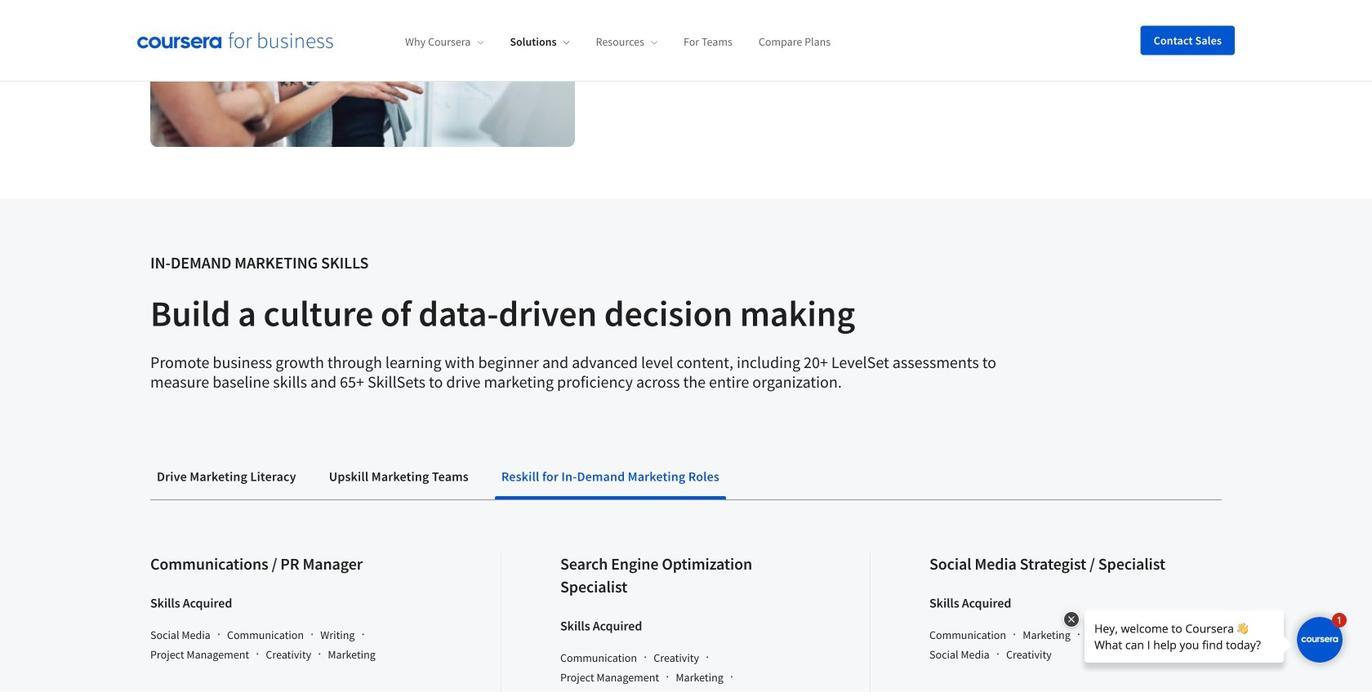 Task type: locate. For each thing, give the bounding box(es) containing it.
tab panel
[[150, 501, 1222, 693]]



Task type: describe. For each thing, give the bounding box(es) containing it.
coursera for business image
[[137, 32, 333, 49]]

content tabs tab list
[[150, 458, 1222, 500]]



Task type: vqa. For each thing, say whether or not it's contained in the screenshot.
Help Center Image
no



